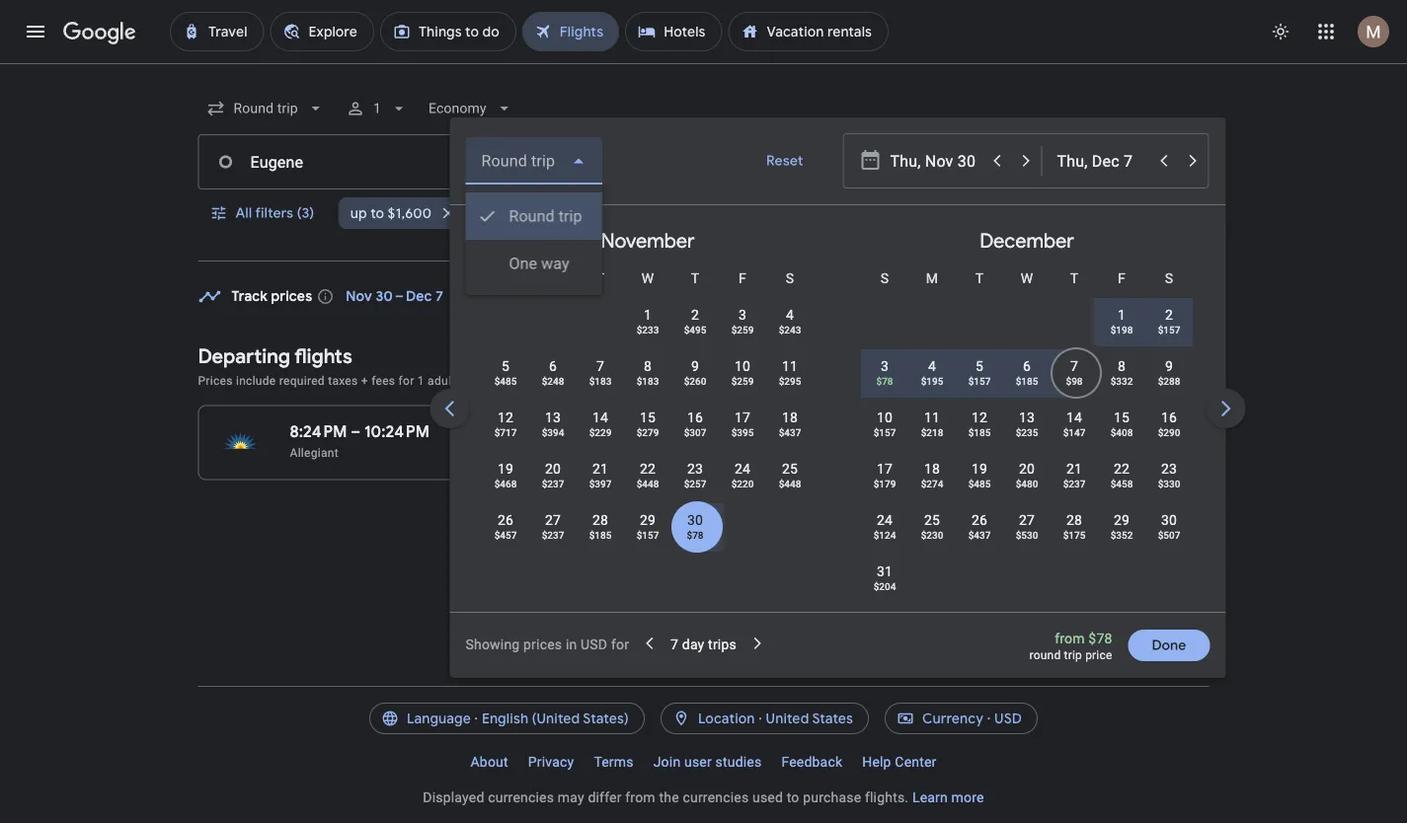 Task type: locate. For each thing, give the bounding box(es) containing it.
thu, nov 9 element
[[691, 357, 699, 376]]

2 20 from the left
[[1019, 461, 1035, 477]]

, 448 us dollars element right , 220 us dollars element
[[779, 478, 801, 490]]

kg
[[880, 422, 897, 442]]

23 inside 23 $330
[[1161, 461, 1177, 477]]

, 157 us dollars element for 29
[[636, 530, 659, 541]]

, 218 us dollars element
[[921, 427, 943, 439]]

2 27 from the left
[[1019, 512, 1035, 529]]

passenger assistance button
[[697, 374, 818, 388]]

28 down ', 397 us dollars' element
[[592, 512, 608, 529]]

, 485 us dollars element
[[494, 375, 517, 387], [968, 478, 991, 490]]

, 78 us dollars element
[[876, 375, 893, 387], [687, 530, 703, 541]]

1 horizontal spatial , 185 us dollars element
[[968, 427, 991, 439]]

, 248 us dollars element
[[542, 375, 564, 387]]

23 up the $330
[[1161, 461, 1177, 477]]

2 $448 from the left
[[779, 478, 801, 490]]

1 horizontal spatial w
[[1021, 270, 1033, 287]]

thu, dec 21 element
[[1066, 459, 1082, 479]]

w inside the december row group
[[1021, 270, 1033, 287]]

2 , 259 us dollars element from the top
[[731, 375, 754, 387]]

fri, dec 8 element
[[1118, 357, 1126, 376]]

6 inside '6 $248'
[[549, 358, 557, 374]]

None search field
[[198, 85, 1408, 679]]

, 78 us dollars element right '29 $157'
[[687, 530, 703, 541]]

2 14 from the left
[[1066, 410, 1082, 426]]

26 inside 26 $457
[[497, 512, 513, 529]]

18 inside 18 $274
[[924, 461, 940, 477]]

fees right tue, nov 7 element
[[607, 374, 631, 388]]

1 horizontal spatial 22
[[1114, 461, 1130, 477]]

7 up $98
[[1070, 358, 1078, 374]]

11 up the , 295 us dollars "element"
[[782, 358, 798, 374]]

s down stops popup button
[[881, 270, 889, 287]]

0 horizontal spatial 14
[[592, 410, 608, 426]]

17 $395
[[731, 410, 754, 439]]

30 for 30 $78
[[687, 512, 703, 529]]

tue, dec 26 element
[[972, 511, 988, 531]]

1 vertical spatial 24
[[877, 512, 893, 529]]

, 437 us dollars element up sat, nov 25 element
[[779, 427, 801, 439]]

include
[[236, 374, 276, 388]]

2 6 from the left
[[1023, 358, 1031, 374]]

1 13 from the left
[[545, 410, 561, 426]]

$124
[[874, 530, 896, 541]]

1 23 from the left
[[687, 461, 703, 477]]

2 28 from the left
[[1066, 512, 1082, 529]]

2 inside 2 $157
[[1165, 307, 1173, 323]]

0 vertical spatial 17
[[735, 410, 750, 426]]

0 horizontal spatial , 183 us dollars element
[[589, 375, 611, 387]]

$157 for 5
[[968, 375, 991, 387]]

2 for 2 $157
[[1165, 307, 1173, 323]]

29 inside '29 $157'
[[640, 512, 656, 529]]

bags
[[1042, 205, 1074, 222]]

1 16 from the left
[[687, 410, 703, 426]]

learn more about tracked prices image
[[316, 288, 334, 306]]

1 horizontal spatial 25
[[924, 512, 940, 529]]

$437 left $530
[[968, 530, 991, 541]]

0 horizontal spatial 8
[[644, 358, 652, 374]]

21 inside 21 $397
[[592, 461, 608, 477]]

all
[[236, 205, 252, 222]]

currencies down privacy link
[[488, 790, 554, 806]]

1 horizontal spatial , 448 us dollars element
[[779, 478, 801, 490]]

w for december
[[1021, 270, 1033, 287]]

none search field containing november
[[198, 85, 1408, 679]]

27 up , 530 us dollars element
[[1019, 512, 1035, 529]]

25 $230
[[921, 512, 943, 541]]

$485 inside the december row group
[[968, 478, 991, 490]]

row
[[624, 288, 814, 353], [1098, 288, 1193, 353], [482, 348, 814, 404], [861, 348, 1193, 404], [482, 399, 814, 455], [861, 399, 1193, 455], [482, 451, 814, 507], [861, 451, 1193, 507], [482, 502, 719, 558], [861, 502, 1193, 558]]

1 19 from the left
[[497, 461, 513, 477]]

2 m from the left
[[926, 270, 938, 287]]

17 up , 179 us dollars element
[[877, 461, 893, 477]]

0 vertical spatial $259
[[731, 324, 754, 336]]

all filters (3) button
[[198, 190, 330, 237]]

4 up , 243 us dollars element
[[786, 307, 794, 323]]

1 horizontal spatial 18
[[924, 461, 940, 477]]

0 horizontal spatial prices
[[271, 288, 312, 306]]

1 $259 from the top
[[731, 324, 754, 336]]

$78 inside 'from $78 round trip price'
[[1089, 631, 1113, 647]]

9 inside 9 $288
[[1165, 358, 1173, 374]]

8 inside 8 $183
[[644, 358, 652, 374]]

row containing 5
[[482, 348, 814, 404]]

1 22 from the left
[[640, 461, 656, 477]]

$352
[[1111, 530, 1133, 541]]

location
[[698, 710, 755, 728]]

thu, nov 2 element
[[691, 305, 699, 325]]

1 vertical spatial $485
[[968, 478, 991, 490]]

m inside row group
[[926, 270, 938, 287]]

previous image
[[426, 385, 474, 433]]

16 for 16 $290
[[1161, 410, 1177, 426]]

19 up , 468 us dollars element
[[497, 461, 513, 477]]

2 19 from the left
[[972, 461, 988, 477]]

grid
[[458, 213, 1408, 624]]

f for november
[[739, 270, 746, 287]]

$437 inside the december row group
[[968, 530, 991, 541]]

, 185 us dollars element left '29 $157'
[[589, 530, 611, 541]]

s for november
[[786, 270, 794, 287]]

, 157 us dollars element
[[1158, 324, 1181, 336], [968, 375, 991, 387], [874, 427, 896, 439], [636, 530, 659, 541]]

row containing 26
[[482, 502, 719, 558]]

1 9 from the left
[[691, 358, 699, 374]]

12 up , 717 us dollars element
[[497, 410, 513, 426]]

11 up $218
[[924, 410, 940, 426]]

30 $78
[[687, 512, 703, 541]]

hr inside popup button
[[734, 205, 748, 222]]

wed, nov 22 element
[[640, 459, 656, 479]]

28 inside 28 $185
[[592, 512, 608, 529]]

$458
[[1111, 478, 1133, 490]]

5
[[501, 358, 509, 374], [976, 358, 984, 374]]

0 horizontal spatial w
[[641, 270, 654, 287]]

$437
[[779, 427, 801, 439], [968, 530, 991, 541]]

$78 inside the december row group
[[876, 375, 893, 387]]

8 inside popup button
[[722, 205, 730, 222]]

thu, dec 7, return date. element
[[1070, 357, 1078, 376]]

, 295 us dollars element
[[779, 375, 801, 387]]

1 horizontal spatial 10
[[877, 410, 893, 426]]

adult.
[[428, 374, 459, 388]]

1 27 from the left
[[545, 512, 561, 529]]

5 $157
[[968, 358, 991, 387]]

24 up the $220
[[735, 461, 750, 477]]

17 up ', 395 us dollars' "element"
[[735, 410, 750, 426]]

2 for 2 hr
[[584, 422, 592, 442]]

26 up , 457 us dollars element
[[497, 512, 513, 529]]

17 inside 17 $395
[[735, 410, 750, 426]]

1 horizontal spatial prices
[[524, 637, 562, 653]]

18 for 18 $437
[[782, 410, 798, 426]]

11
[[782, 358, 798, 374], [924, 410, 940, 426]]

to
[[370, 205, 384, 222], [787, 790, 800, 806]]

2 15 from the left
[[1114, 410, 1130, 426]]

5 left wed, dec 6 element
[[976, 358, 984, 374]]

$237 inside the december row group
[[1063, 478, 1086, 490]]

, 185 us dollars element
[[1016, 375, 1038, 387], [968, 427, 991, 439], [589, 530, 611, 541]]

0 horizontal spatial 26
[[497, 512, 513, 529]]

feedback link
[[772, 747, 853, 779]]

displayed
[[423, 790, 485, 806]]

2 16 from the left
[[1161, 410, 1177, 426]]

23 for 23 $330
[[1161, 461, 1177, 477]]

1 horizontal spatial may
[[634, 374, 658, 388]]

mon, nov 20 element
[[545, 459, 561, 479]]

15 for 15 $408
[[1114, 410, 1130, 426]]

t left price
[[1070, 270, 1079, 287]]

$78 inside november "row group"
[[687, 530, 703, 541]]

9 for 9 $260
[[691, 358, 699, 374]]

Departure text field
[[891, 134, 982, 188]]

0 horizontal spatial s
[[786, 270, 794, 287]]

11 inside 11 $295
[[782, 358, 798, 374]]

$448 for 22
[[636, 478, 659, 490]]

1 horizontal spatial $485
[[968, 478, 991, 490]]

, 185 us dollars element for 28
[[589, 530, 611, 541]]

28 for 28 $175
[[1066, 512, 1082, 529]]

22 inside "22 $458"
[[1114, 461, 1130, 477]]

from inside 'from $78 round trip price'
[[1055, 631, 1086, 647]]

16 inside 16 $290
[[1161, 410, 1177, 426]]

track
[[232, 288, 268, 306]]

, 237 us dollars element
[[542, 478, 564, 490], [1063, 478, 1086, 490], [542, 530, 564, 541]]

, 437 us dollars element
[[779, 427, 801, 439], [968, 530, 991, 541]]

19 inside 19 $468
[[497, 461, 513, 477]]

, 183 us dollars element right and
[[589, 375, 611, 387]]

6 left the thu, dec 7, return date. element
[[1023, 358, 1031, 374]]

reset button
[[743, 137, 827, 185]]

2 vertical spatial $185
[[589, 530, 611, 541]]

may
[[634, 374, 658, 388], [558, 790, 585, 806]]

11 $295
[[779, 358, 801, 387]]

0 horizontal spatial 28
[[592, 512, 608, 529]]

20 inside 20 $237
[[545, 461, 561, 477]]

about
[[471, 754, 509, 771]]

2 5 from the left
[[976, 358, 984, 374]]

14 inside '14 $147'
[[1066, 410, 1082, 426]]

$259 up fri, nov 17 element
[[731, 375, 754, 387]]

27 $530
[[1016, 512, 1038, 541]]

1 horizontal spatial 19
[[972, 461, 988, 477]]

, 290 us dollars element
[[1158, 427, 1181, 439]]

1 , 183 us dollars element from the left
[[589, 375, 611, 387]]

row containing 24
[[861, 502, 1193, 558]]

0 horizontal spatial 12
[[497, 410, 513, 426]]

mon, dec 18 element
[[924, 459, 940, 479]]

13 inside 13 $394
[[545, 410, 561, 426]]

1 horizontal spatial 14
[[1066, 410, 1082, 426]]

0 horizontal spatial f
[[739, 270, 746, 287]]

1 horizontal spatial 4
[[928, 358, 936, 374]]

to right up at the top left
[[370, 205, 384, 222]]

14 inside '14 $229'
[[592, 410, 608, 426]]

1 vertical spatial $185
[[968, 427, 991, 439]]

9 for 9 $288
[[1165, 358, 1173, 374]]

$157 for 2
[[1158, 324, 1181, 336]]

28 up $175 at right
[[1066, 512, 1082, 529]]

29 $157
[[636, 512, 659, 541]]

fees right +
[[372, 374, 395, 388]]

$457
[[494, 530, 517, 541]]

fri, dec 15 element
[[1114, 408, 1130, 428]]

$485 inside november "row group"
[[494, 375, 517, 387]]

24 inside 24 $124
[[877, 512, 893, 529]]

m
[[547, 270, 559, 287], [926, 270, 938, 287]]

nonstop
[[712, 422, 774, 442]]

$307
[[684, 427, 706, 439]]

5 left charges
[[501, 358, 509, 374]]

$185 inside november "row group"
[[589, 530, 611, 541]]

wed, dec 20 element
[[1019, 459, 1035, 479]]

$237 up thu, dec 28 element
[[1063, 478, 1086, 490]]

7 day trips
[[671, 637, 737, 653]]

2 down graph
[[1165, 307, 1173, 323]]

sat, dec 30 element
[[1161, 511, 1177, 531]]

1 vertical spatial from
[[626, 790, 656, 806]]

0 horizontal spatial $485
[[494, 375, 517, 387]]

w for november
[[641, 270, 654, 287]]

2 horizontal spatial , 185 us dollars element
[[1016, 375, 1038, 387]]

, 237 us dollars element for 21
[[1063, 478, 1086, 490]]

2 w from the left
[[1021, 270, 1033, 287]]

25 $448
[[779, 461, 801, 490]]

30 left min
[[751, 205, 768, 222]]

4 $243
[[779, 307, 801, 336]]

$78 inside departing flights main content
[[1103, 422, 1130, 442]]

13 up , 235 us dollars element
[[1019, 410, 1035, 426]]

2 $259 from the top
[[731, 375, 754, 387]]

1 vertical spatial 18
[[924, 461, 940, 477]]

7 $98
[[1066, 358, 1083, 387]]

1 horizontal spatial 3
[[881, 358, 889, 374]]

0 vertical spatial to
[[370, 205, 384, 222]]

sun, nov 26 element
[[497, 511, 513, 531]]

8 for 8 $183
[[644, 358, 652, 374]]

29 for 29 $352
[[1114, 512, 1130, 529]]

may left differ
[[558, 790, 585, 806]]

1 inside 1 $198
[[1118, 307, 1126, 323]]

11 inside '11 $218'
[[924, 410, 940, 426]]

0 horizontal spatial fees
[[372, 374, 395, 388]]

prices left learn more about tracked prices icon
[[271, 288, 312, 306]]

2 horizontal spatial $185
[[1016, 375, 1038, 387]]

0 horizontal spatial , 448 us dollars element
[[636, 478, 659, 490]]

0 horizontal spatial 20
[[545, 461, 561, 477]]

f inside november "row group"
[[739, 270, 746, 287]]

0 horizontal spatial , 185 us dollars element
[[589, 530, 611, 541]]

2 currencies from the left
[[683, 790, 749, 806]]

feedback
[[782, 754, 843, 771]]

1 f from the left
[[739, 270, 746, 287]]

19 for 19 $468
[[497, 461, 513, 477]]

22 down total duration 2 hr. element
[[640, 461, 656, 477]]

16 $307
[[684, 410, 706, 439]]

1 , 259 us dollars element from the top
[[731, 324, 754, 336]]

0 horizontal spatial 16
[[687, 410, 703, 426]]

grid inside search field
[[458, 213, 1408, 624]]

0 horizontal spatial , 485 us dollars element
[[494, 375, 517, 387]]

, 78 us dollars element up sun, dec 10 element
[[876, 375, 893, 387]]

$259 up fri, nov 10 element
[[731, 324, 754, 336]]

0 horizontal spatial 13
[[545, 410, 561, 426]]

0 vertical spatial , 437 us dollars element
[[779, 427, 801, 439]]

w down december
[[1021, 270, 1033, 287]]

30 inside "30 $78"
[[687, 512, 703, 529]]

0 vertical spatial , 185 us dollars element
[[1016, 375, 1038, 387]]

s inside november "row group"
[[786, 270, 794, 287]]

30 inside 30 $507
[[1161, 512, 1177, 529]]

0 vertical spatial $437
[[779, 427, 801, 439]]

4 for 4 $243
[[786, 307, 794, 323]]

$448
[[636, 478, 659, 490], [779, 478, 801, 490]]

10 inside 10 $259
[[735, 358, 750, 374]]

sat, nov 18 element
[[782, 408, 798, 428]]

differ
[[588, 790, 622, 806]]

8:24 pm – 10:24 pm allegiant
[[290, 422, 430, 460]]

wed, dec 27 element
[[1019, 511, 1035, 531]]

$279
[[636, 427, 659, 439]]

tue, dec 19 element
[[972, 459, 988, 479]]

prices
[[271, 288, 312, 306], [524, 637, 562, 653]]

t up thu, nov 2 element
[[691, 270, 699, 287]]

16 up $290
[[1161, 410, 1177, 426]]

$198
[[1111, 324, 1133, 336]]

sun, dec 3 element
[[881, 357, 889, 376]]

learn
[[913, 790, 948, 806]]

1 horizontal spatial 26
[[972, 512, 988, 529]]

1 vertical spatial , 185 us dollars element
[[968, 427, 991, 439]]

main menu image
[[24, 20, 47, 43]]

1 vertical spatial , 78 us dollars element
[[687, 530, 703, 541]]

$185 for 12
[[968, 427, 991, 439]]

26 down '19 $485'
[[972, 512, 988, 529]]

4 inside 4 $243
[[786, 307, 794, 323]]

17
[[735, 410, 750, 426], [877, 461, 893, 477]]

1 26 from the left
[[497, 512, 513, 529]]

6
[[549, 358, 557, 374], [1023, 358, 1031, 374]]

1 15 from the left
[[640, 410, 656, 426]]

21 for 21 $237
[[1066, 461, 1082, 477]]

1 for 1
[[373, 100, 381, 117]]

, 437 us dollars element left $530
[[968, 530, 991, 541]]

1 inside the 1 $233
[[644, 307, 652, 323]]

about link
[[461, 747, 518, 779]]

7 inside 7 $183
[[596, 358, 604, 374]]

m for november
[[547, 270, 559, 287]]

6 for 6 $185
[[1023, 358, 1031, 374]]

0 horizontal spatial 23
[[687, 461, 703, 477]]

$78
[[876, 375, 893, 387], [1103, 422, 1130, 442], [687, 530, 703, 541], [1089, 631, 1113, 647]]

24 for 24 $220
[[735, 461, 750, 477]]

2 9 from the left
[[1165, 358, 1173, 374]]

19 inside '19 $485'
[[972, 461, 988, 477]]

$259 inside row
[[731, 375, 754, 387]]

25 inside 25 $230
[[924, 512, 940, 529]]

fees
[[372, 374, 395, 388], [607, 374, 631, 388]]

$157 inside november "row group"
[[636, 530, 659, 541]]

2 left tue, nov 14 element
[[584, 422, 592, 442]]

$237 right , 457 us dollars element
[[542, 530, 564, 541]]

1 $448 from the left
[[636, 478, 659, 490]]

14 up , 229 us dollars element
[[592, 410, 608, 426]]

1 horizontal spatial 8
[[722, 205, 730, 222]]

departing
[[198, 344, 290, 369]]

1 horizontal spatial fees
[[607, 374, 631, 388]]

21 inside the 21 $237
[[1066, 461, 1082, 477]]

2 , 183 us dollars element from the left
[[636, 375, 659, 387]]

f up 'fri, dec 1' element
[[1118, 270, 1126, 287]]

1 20 from the left
[[545, 461, 561, 477]]

, 183 us dollars element
[[589, 375, 611, 387], [636, 375, 659, 387]]

1 horizontal spatial 28
[[1066, 512, 1082, 529]]

mon, dec 25 element
[[924, 511, 940, 531]]

24 for 24 $124
[[877, 512, 893, 529]]

$185 up tue, dec 19 element
[[968, 427, 991, 439]]

, 204 us dollars element
[[874, 581, 896, 593]]

, 259 us dollars element up fri, nov 17 element
[[731, 375, 754, 387]]

1 horizontal spatial $448
[[779, 478, 801, 490]]

, 330 us dollars element
[[1158, 478, 1181, 490]]

usd right the in at the left bottom of page
[[581, 637, 608, 653]]

$448 up wed, nov 29 element
[[636, 478, 659, 490]]

Return text field
[[1057, 135, 1148, 189]]

$237 for 20
[[542, 478, 564, 490]]

november
[[601, 228, 695, 253]]

1 vertical spatial 10
[[877, 410, 893, 426]]

12 $185
[[968, 410, 991, 439]]

16 for 16 $307
[[687, 410, 703, 426]]

0 vertical spatial from
[[1055, 631, 1086, 647]]

22 up the , 458 us dollars element
[[1114, 461, 1130, 477]]

row group
[[1217, 213, 1408, 605]]

29 down 22 $448
[[640, 512, 656, 529]]

27 down 20 $237
[[545, 512, 561, 529]]

28 inside the 28 $175
[[1066, 512, 1082, 529]]

1 m from the left
[[547, 270, 559, 287]]

1 s from the left
[[786, 270, 794, 287]]

1 horizontal spatial s
[[881, 270, 889, 287]]

25 for 25 $230
[[924, 512, 940, 529]]

25 inside the 25 $448
[[782, 461, 798, 477]]

0 horizontal spatial 4
[[786, 307, 794, 323]]

1 vertical spatial 4
[[928, 358, 936, 374]]

$507
[[1158, 530, 1181, 541]]

8 up , 332 us dollars element
[[1118, 358, 1126, 374]]

from up trip
[[1055, 631, 1086, 647]]

23 up the ", 257 us dollars" element on the bottom
[[687, 461, 703, 477]]

15 inside 15 $279
[[640, 410, 656, 426]]

, 124 us dollars element
[[874, 530, 896, 541]]

price graph button
[[1063, 278, 1206, 313]]

grid containing november
[[458, 213, 1408, 624]]

12 for 12 $717
[[497, 410, 513, 426]]

1 horizontal spatial 17
[[877, 461, 893, 477]]

$229
[[589, 427, 611, 439]]

1 horizontal spatial 30
[[751, 205, 768, 222]]

16 up the , 307 us dollars element
[[687, 410, 703, 426]]

6 inside 6 $185
[[1023, 358, 1031, 374]]

, 237 us dollars element up the mon, nov 27 element at the left of page
[[542, 478, 564, 490]]

20 inside 20 $480
[[1019, 461, 1035, 477]]

hr inside departing flights main content
[[596, 422, 611, 442]]

106 kg co 2
[[851, 422, 932, 445]]

1 $183 from the left
[[589, 375, 611, 387]]

19
[[497, 461, 513, 477], [972, 461, 988, 477]]

20 down the $394
[[545, 461, 561, 477]]

, 448 us dollars element up wed, nov 29 element
[[636, 478, 659, 490]]

23 inside 23 $257
[[687, 461, 703, 477]]

29 up $352
[[1114, 512, 1130, 529]]

10 inside 10 $157
[[877, 410, 893, 426]]

8 right min at the top of page
[[722, 205, 730, 222]]

Arrival time: 10:24 PM. text field
[[365, 422, 430, 442]]

$185 left '29 $157'
[[589, 530, 611, 541]]

0 horizontal spatial $185
[[589, 530, 611, 541]]

25 for 25 $448
[[782, 461, 798, 477]]

prices inside find the best price region
[[271, 288, 312, 306]]

, 78 us dollars element for 3
[[876, 375, 893, 387]]

2 horizontal spatial 30
[[1161, 512, 1177, 529]]

1 vertical spatial , 485 us dollars element
[[968, 478, 991, 490]]

$237 for 27
[[542, 530, 564, 541]]

–
[[351, 422, 361, 442]]

Departure text field
[[890, 135, 981, 189]]

, 279 us dollars element
[[636, 427, 659, 439]]

27 for 27 $530
[[1019, 512, 1035, 529]]

, 259 us dollars element
[[731, 324, 754, 336], [731, 375, 754, 387]]

up to $1,600 button
[[338, 190, 465, 237]]

, 259 us dollars element up fri, nov 10 element
[[731, 324, 754, 336]]

2 down the mon, dec 11 element
[[925, 428, 932, 445]]

this price for this flight doesn't include overhead bin access. if you need a carry-on bag, use the bags filter to update prices. image
[[1080, 420, 1103, 443]]

30 inside popup button
[[751, 205, 768, 222]]

, 220 us dollars element
[[731, 478, 754, 490]]

0 horizontal spatial m
[[547, 270, 559, 287]]

currencies down join user studies link
[[683, 790, 749, 806]]

0 horizontal spatial to
[[370, 205, 384, 222]]

1 horizontal spatial 13
[[1019, 410, 1035, 426]]

2 $183 from the left
[[636, 375, 659, 387]]

0 horizontal spatial $448
[[636, 478, 659, 490]]

25 down 18 $437 at the right of page
[[782, 461, 798, 477]]

24 inside 24 $220
[[735, 461, 750, 477]]

8
[[722, 205, 730, 222], [644, 358, 652, 374], [1118, 358, 1126, 374]]

None text field
[[198, 134, 508, 190]]

2 inside 2 $495
[[691, 307, 699, 323]]

may left apply.
[[634, 374, 658, 388]]

1 horizontal spatial , 183 us dollars element
[[636, 375, 659, 387]]

1 button
[[338, 85, 417, 132]]

2 29 from the left
[[1114, 512, 1130, 529]]

1 horizontal spatial 16
[[1161, 410, 1177, 426]]

1 horizontal spatial usd
[[995, 710, 1023, 728]]

9 inside 9 $260
[[691, 358, 699, 374]]

0 horizontal spatial 9
[[691, 358, 699, 374]]

0 vertical spatial usd
[[581, 637, 608, 653]]

0 horizontal spatial 30
[[687, 512, 703, 529]]

1 horizontal spatial to
[[787, 790, 800, 806]]

flights
[[295, 344, 352, 369]]

usd right currency
[[995, 710, 1023, 728]]

, 448 us dollars element
[[636, 478, 659, 490], [779, 478, 801, 490]]

1 horizontal spatial 20
[[1019, 461, 1035, 477]]

, 185 us dollars element for 6
[[1016, 375, 1038, 387]]

0 vertical spatial for
[[399, 374, 414, 388]]

24 up the $124
[[877, 512, 893, 529]]

2 horizontal spatial s
[[1165, 270, 1174, 287]]

total duration 2 hr. element
[[584, 422, 712, 445]]

clear connecting airports image
[[789, 190, 837, 237]]

, 437 us dollars element for 26
[[968, 530, 991, 541]]

, 394 us dollars element
[[542, 427, 564, 439]]

0 vertical spatial 24
[[735, 461, 750, 477]]

12 $717
[[494, 410, 517, 439]]

8:24 pm
[[290, 422, 347, 442]]

fri, nov 24 element
[[735, 459, 750, 479]]

18 down $295
[[782, 410, 798, 426]]

14 for 14 $229
[[592, 410, 608, 426]]

19 down 12 $185
[[972, 461, 988, 477]]

$183 left apply.
[[636, 375, 659, 387]]

7 inside 7 $98
[[1070, 358, 1078, 374]]

13 up , 394 us dollars element
[[545, 410, 561, 426]]

prices inside search field
[[524, 637, 562, 653]]

15 up , 279 us dollars element
[[640, 410, 656, 426]]

0 vertical spatial $185
[[1016, 375, 1038, 387]]

2 22 from the left
[[1114, 461, 1130, 477]]

20 for 20 $237
[[545, 461, 561, 477]]

3 s from the left
[[1165, 270, 1174, 287]]

11 for 11 $218
[[924, 410, 940, 426]]

, 485 us dollars element inside november "row group"
[[494, 375, 517, 387]]

wed, nov 1 element
[[644, 305, 652, 325]]

, 259 us dollars element for 3
[[731, 324, 754, 336]]

1 vertical spatial $259
[[731, 375, 754, 387]]

to inside popup button
[[370, 205, 384, 222]]

1 28 from the left
[[592, 512, 608, 529]]

0 horizontal spatial 21
[[592, 461, 608, 477]]

None field
[[198, 91, 334, 126], [421, 91, 522, 126], [466, 137, 603, 185], [198, 91, 334, 126], [421, 91, 522, 126], [466, 137, 603, 185]]

27 inside the 27 $530
[[1019, 512, 1035, 529]]

2 12 from the left
[[972, 410, 988, 426]]

, 507 us dollars element
[[1158, 530, 1181, 541]]

from left the
[[626, 790, 656, 806]]

17 inside 17 $179
[[877, 461, 893, 477]]

1 29 from the left
[[640, 512, 656, 529]]

mon, nov 6 element
[[549, 357, 557, 376]]

0 horizontal spatial 22
[[640, 461, 656, 477]]

thu, dec 28 element
[[1066, 511, 1082, 531]]

8 inside the 8 $332
[[1118, 358, 1126, 374]]

min
[[772, 205, 796, 222]]

2 23 from the left
[[1161, 461, 1177, 477]]

1 vertical spatial $437
[[968, 530, 991, 541]]

0 vertical spatial prices
[[271, 288, 312, 306]]

18 inside 18 $437
[[782, 410, 798, 426]]

$437 inside november "row group"
[[779, 427, 801, 439]]

sun, dec 17 element
[[877, 459, 893, 479]]

november row group
[[458, 213, 837, 605]]

m up any dates
[[547, 270, 559, 287]]

15 up , 408 us dollars element
[[1114, 410, 1130, 426]]

$448 right , 220 us dollars element
[[779, 478, 801, 490]]

wed, nov 8 element
[[644, 357, 652, 376]]

for left adult.
[[399, 374, 414, 388]]

s up sat, dec 2 element
[[1165, 270, 1174, 287]]

4 up the $195
[[928, 358, 936, 374]]

f inside the december row group
[[1118, 270, 1126, 287]]

$179
[[874, 478, 896, 490]]

, 485 us dollars element inside the december row group
[[968, 478, 991, 490]]

1 horizontal spatial , 485 us dollars element
[[968, 478, 991, 490]]

12 inside 12 $185
[[972, 410, 988, 426]]

29 inside 29 $352
[[1114, 512, 1130, 529]]

27 inside the 27 $237
[[545, 512, 561, 529]]

1 horizontal spatial f
[[1118, 270, 1126, 287]]

2 up $495
[[691, 307, 699, 323]]

2 , 448 us dollars element from the left
[[779, 478, 801, 490]]

1 5 from the left
[[501, 358, 509, 374]]

26 for 26 $457
[[497, 512, 513, 529]]

2 inside 106 kg co 2
[[925, 428, 932, 445]]

15 inside 15 $408
[[1114, 410, 1130, 426]]

26 inside 26 $437
[[972, 512, 988, 529]]

, 397 us dollars element
[[589, 478, 611, 490]]

1 t from the left
[[596, 270, 604, 287]]

1 12 from the left
[[497, 410, 513, 426]]

row containing 17
[[861, 451, 1193, 507]]

15
[[640, 410, 656, 426], [1114, 410, 1130, 426]]

7 left day
[[671, 637, 679, 653]]

done
[[1153, 637, 1187, 655]]

29
[[640, 512, 656, 529], [1114, 512, 1130, 529]]

1 horizontal spatial hr
[[734, 205, 748, 222]]

$237 up the mon, nov 27 element at the left of page
[[542, 478, 564, 490]]

$157 for 10
[[874, 427, 896, 439]]

, 183 us dollars element left apply.
[[636, 375, 659, 387]]

16 inside 16 $307
[[687, 410, 703, 426]]

27
[[545, 512, 561, 529], [1019, 512, 1035, 529]]

prices for showing
[[524, 637, 562, 653]]

2 21 from the left
[[1066, 461, 1082, 477]]

3 inside 3 $78
[[881, 358, 889, 374]]

, 448 us dollars element for 22
[[636, 478, 659, 490]]

1 , 448 us dollars element from the left
[[636, 478, 659, 490]]

1 horizontal spatial 9
[[1165, 358, 1173, 374]]

, 717 us dollars element
[[494, 427, 517, 439]]

t down the november
[[596, 270, 604, 287]]

, 237 us dollars element up thu, dec 28 element
[[1063, 478, 1086, 490]]

1 horizontal spatial 11
[[924, 410, 940, 426]]

2 26 from the left
[[972, 512, 988, 529]]

9 $288
[[1158, 358, 1181, 387]]

21 up ', 397 us dollars' element
[[592, 461, 608, 477]]

min
[[695, 205, 719, 222]]

1 fees from the left
[[372, 374, 395, 388]]

w inside november "row group"
[[641, 270, 654, 287]]

$437 up sat, nov 25 element
[[779, 427, 801, 439]]

to right used
[[787, 790, 800, 806]]

2 13 from the left
[[1019, 410, 1035, 426]]

12 inside 12 $717
[[497, 410, 513, 426]]

3 inside 3 $259
[[739, 307, 746, 323]]

nov
[[346, 288, 372, 306]]

1 21 from the left
[[592, 461, 608, 477]]

0 vertical spatial , 259 us dollars element
[[731, 324, 754, 336]]

t
[[596, 270, 604, 287], [691, 270, 699, 287], [975, 270, 984, 287], [1070, 270, 1079, 287]]

1 vertical spatial 17
[[877, 461, 893, 477]]

7 for 7 $183
[[596, 358, 604, 374]]

0 horizontal spatial currencies
[[488, 790, 554, 806]]

1 vertical spatial , 259 us dollars element
[[731, 375, 754, 387]]

1 horizontal spatial 23
[[1161, 461, 1177, 477]]

2 f from the left
[[1118, 270, 1126, 287]]

13 inside 13 $235
[[1019, 410, 1035, 426]]

1 inside "1" popup button
[[373, 100, 381, 117]]

swap origin and destination. image
[[500, 150, 524, 174]]

united
[[766, 710, 810, 728]]

$183 right and
[[589, 375, 611, 387]]

0 horizontal spatial 24
[[735, 461, 750, 477]]

$185 up wed, dec 13 element
[[1016, 375, 1038, 387]]

times
[[1127, 205, 1166, 222]]

1 horizontal spatial 5
[[976, 358, 984, 374]]

1 6 from the left
[[549, 358, 557, 374]]

1 w from the left
[[641, 270, 654, 287]]

w up wed, nov 1 element
[[641, 270, 654, 287]]

20 $480
[[1016, 461, 1038, 490]]

m inside "row group"
[[547, 270, 559, 287]]

30 up , 507 us dollars element
[[1161, 512, 1177, 529]]

22 for 22 $448
[[640, 461, 656, 477]]

, 229 us dollars element
[[589, 427, 611, 439]]

find the best price region
[[198, 271, 1210, 329]]

21 down , 147 us dollars element
[[1066, 461, 1082, 477]]

4 inside "4 $195"
[[928, 358, 936, 374]]

9 $260
[[684, 358, 706, 387]]

, 468 us dollars element
[[494, 478, 517, 490]]

5 inside 5 $485
[[501, 358, 509, 374]]

9 up $260
[[691, 358, 699, 374]]

0 horizontal spatial 29
[[640, 512, 656, 529]]

round
[[1030, 649, 1062, 663]]

currency
[[923, 710, 984, 728]]

10 for 10 $157
[[877, 410, 893, 426]]

12 for 12 $185
[[972, 410, 988, 426]]

1 14 from the left
[[592, 410, 608, 426]]

6 up , 248 us dollars element
[[549, 358, 557, 374]]

0 vertical spatial , 78 us dollars element
[[876, 375, 893, 387]]

december row group
[[837, 213, 1217, 610]]

22 inside 22 $448
[[640, 461, 656, 477]]

5 inside 5 $157
[[976, 358, 984, 374]]



Task type: vqa. For each thing, say whether or not it's contained in the screenshot.
November row group
yes



Task type: describe. For each thing, give the bounding box(es) containing it.
7 inside find the best price region
[[436, 288, 444, 306]]

, 395 us dollars element
[[731, 427, 754, 439]]

sun, dec 10 element
[[877, 408, 893, 428]]

11 for 11 $295
[[782, 358, 798, 374]]

17 $179
[[874, 461, 896, 490]]

10 $259
[[731, 358, 754, 387]]

, 274 us dollars element
[[921, 478, 943, 490]]

26 for 26 $437
[[972, 512, 988, 529]]

$448 for 25
[[779, 478, 801, 490]]

$185 for 28
[[589, 530, 611, 541]]

, 307 us dollars element
[[684, 427, 706, 439]]

for inside departing flights main content
[[399, 374, 414, 388]]

, 480 us dollars element
[[1016, 478, 1038, 490]]

bags button
[[1030, 198, 1108, 229]]

$204
[[874, 581, 896, 593]]

row containing 12
[[482, 399, 814, 455]]

next image
[[1203, 385, 1250, 433]]

8 $183
[[636, 358, 659, 387]]

, 259 us dollars element for 10
[[731, 375, 754, 387]]

0 horizontal spatial usd
[[581, 637, 608, 653]]

, 183 us dollars element for 8
[[636, 375, 659, 387]]

8 $332
[[1111, 358, 1133, 387]]

$78 for from
[[1089, 631, 1113, 647]]

Return text field
[[1058, 134, 1149, 188]]

f for december
[[1118, 270, 1126, 287]]

sat, nov 11 element
[[782, 357, 798, 376]]

3 for 3 $78
[[881, 358, 889, 374]]

Departure time: 8:24 PM. text field
[[290, 422, 347, 442]]

sun, dec 31 element
[[877, 562, 893, 582]]

16 $290
[[1158, 410, 1181, 439]]

10 for 10 $259
[[735, 358, 750, 374]]

for inside search field
[[611, 637, 629, 653]]

join
[[654, 754, 681, 771]]

, 352 us dollars element
[[1111, 530, 1133, 541]]

, 437 us dollars element for 18
[[779, 427, 801, 439]]

any
[[530, 288, 555, 306]]

sun, nov 5 element
[[501, 357, 509, 376]]

assistance
[[758, 374, 818, 388]]

co
[[901, 422, 925, 442]]

less emissions
[[485, 205, 582, 222]]

$495
[[684, 324, 706, 336]]

$485 for 5
[[494, 375, 517, 387]]

3 for 3 $259
[[739, 307, 746, 323]]

$332
[[1111, 375, 1133, 387]]

$235
[[1016, 427, 1038, 439]]

s for december
[[1165, 270, 1174, 287]]

stops button
[[837, 198, 920, 229]]

2 s from the left
[[881, 270, 889, 287]]

terms
[[594, 754, 634, 771]]

, 485 us dollars element for 19
[[968, 478, 991, 490]]

5 for 5 $485
[[501, 358, 509, 374]]

7 for 7 $98
[[1070, 358, 1078, 374]]

7 for 7 day trips
[[671, 637, 679, 653]]

fri, dec 29 element
[[1114, 511, 1130, 531]]

layover: min 8 hr 30 min button
[[624, 198, 829, 229]]

$259 for 3
[[731, 324, 754, 336]]

december
[[980, 228, 1074, 253]]

tue, nov 28 element
[[592, 511, 608, 531]]

5 for 5 $157
[[976, 358, 984, 374]]

fri, nov 3 element
[[739, 305, 746, 325]]

tue, nov 21 element
[[592, 459, 608, 479]]

sun, nov 19 element
[[497, 459, 513, 479]]

language
[[407, 710, 471, 728]]

$233
[[636, 324, 659, 336]]

3 $259
[[731, 307, 754, 336]]

studies
[[716, 754, 762, 771]]

, 195 us dollars element
[[921, 375, 943, 387]]

19 for 19 $485
[[972, 461, 988, 477]]

less emissions button
[[473, 198, 616, 229]]

, 237 us dollars element for 20
[[542, 478, 564, 490]]

2 t from the left
[[691, 270, 699, 287]]

fri, nov 10 element
[[735, 357, 750, 376]]

wed, dec 6 element
[[1023, 357, 1031, 376]]

, 157 us dollars element for 10
[[874, 427, 896, 439]]

loading results progress bar
[[0, 63, 1408, 67]]

times button
[[1116, 198, 1200, 229]]

1 currencies from the left
[[488, 790, 554, 806]]

, 233 us dollars element
[[636, 324, 659, 336]]

$257
[[684, 478, 706, 490]]

help center
[[863, 754, 937, 771]]

join user studies link
[[644, 747, 772, 779]]

10 $157
[[874, 410, 896, 439]]

row containing 3
[[861, 348, 1193, 404]]

wed, dec 13 element
[[1019, 408, 1035, 428]]

3 t from the left
[[975, 270, 984, 287]]

1 for 1 $233
[[644, 307, 652, 323]]

, 230 us dollars element
[[921, 530, 943, 541]]

leaves eugene airport (eug) at 8:24 pm on thursday, november 30 and arrives at los angeles international airport at 10:24 pm on thursday, november 30. element
[[290, 422, 430, 442]]

8 for 8 $332
[[1118, 358, 1126, 374]]

20 $237
[[542, 461, 564, 490]]

31 $204
[[874, 564, 896, 593]]

price
[[1115, 287, 1148, 304]]

17 for 17 $395
[[735, 410, 750, 426]]

30 – dec
[[376, 288, 432, 306]]

join user studies
[[654, 754, 762, 771]]

$78 for 3
[[876, 375, 893, 387]]

english (united states)
[[482, 710, 629, 728]]

2 option from the top
[[466, 240, 603, 288]]

$717
[[494, 427, 517, 439]]

$243
[[779, 324, 801, 336]]

1 vertical spatial may
[[558, 790, 585, 806]]

19 $468
[[494, 461, 517, 490]]

thu, nov 16 element
[[687, 408, 703, 428]]

+
[[361, 374, 368, 388]]

sat, dec 16 element
[[1161, 408, 1177, 428]]

, 458 us dollars element
[[1111, 478, 1133, 490]]

select your ticket type. list box
[[466, 185, 603, 295]]

1 option from the top
[[466, 193, 603, 240]]

may inside departing flights main content
[[634, 374, 658, 388]]

, 183 us dollars element for 7
[[589, 375, 611, 387]]

4 $195
[[921, 358, 943, 387]]

, 198 us dollars element
[[1111, 324, 1133, 336]]

$408
[[1111, 427, 1133, 439]]

13 for 13 $394
[[545, 410, 561, 426]]

nonstop flight. element
[[712, 422, 774, 445]]

, 179 us dollars element
[[874, 478, 896, 490]]

15 for 15 $279
[[640, 410, 656, 426]]

fri, dec 22 element
[[1114, 459, 1130, 479]]

sort
[[1127, 371, 1155, 389]]

, 260 us dollars element
[[684, 375, 706, 387]]

sat, dec 2 element
[[1165, 305, 1173, 325]]

sat, nov 4 element
[[786, 305, 794, 325]]

$220
[[731, 478, 754, 490]]

wed, nov 15 element
[[640, 408, 656, 428]]

row containing 19
[[482, 451, 814, 507]]

$295
[[779, 375, 801, 387]]

$218
[[921, 427, 943, 439]]

$237 for 21
[[1063, 478, 1086, 490]]

tue, nov 7 element
[[596, 357, 604, 376]]

sat, dec 23 element
[[1161, 459, 1177, 479]]

, 495 us dollars element
[[684, 324, 706, 336]]

thu, nov 30, departure date. element
[[687, 511, 703, 531]]

2 for 2 $495
[[691, 307, 699, 323]]

, 98 us dollars element
[[1066, 375, 1083, 387]]

, 243 us dollars element
[[779, 324, 801, 336]]

, 157 us dollars element for 5
[[968, 375, 991, 387]]

mon, nov 27 element
[[545, 511, 561, 531]]

, 175 us dollars element
[[1063, 530, 1086, 541]]

30 for 30 $507
[[1161, 512, 1177, 529]]

stops
[[849, 205, 886, 222]]

tue, dec 5 element
[[976, 357, 984, 376]]

tue, dec 12 element
[[972, 408, 988, 428]]

bag fees button
[[583, 374, 631, 388]]

learn more link
[[913, 790, 985, 806]]

optional
[[462, 374, 509, 388]]

graph
[[1152, 287, 1190, 304]]

thu, dec 14 element
[[1066, 408, 1082, 428]]

m for december
[[926, 270, 938, 287]]

1 vertical spatial usd
[[995, 710, 1023, 728]]

1 vertical spatial to
[[787, 790, 800, 806]]

, 147 us dollars element
[[1063, 427, 1086, 439]]

showing
[[466, 637, 520, 653]]

$183 for 7
[[589, 375, 611, 387]]

21 for 21 $397
[[592, 461, 608, 477]]

1 inside departing flights main content
[[418, 374, 425, 388]]

, 530 us dollars element
[[1016, 530, 1038, 541]]

, 157 us dollars element for 2
[[1158, 324, 1181, 336]]

7 $183
[[589, 358, 611, 387]]

$195
[[921, 375, 943, 387]]

$437 for 18
[[779, 427, 801, 439]]

, 457 us dollars element
[[494, 530, 517, 541]]

change appearance image
[[1258, 8, 1305, 55]]

sun, dec 24 element
[[877, 511, 893, 531]]

$259 for 10
[[731, 375, 754, 387]]

, 237 us dollars element for 27
[[542, 530, 564, 541]]

, 235 us dollars element
[[1016, 427, 1038, 439]]

$183 for 8
[[636, 375, 659, 387]]

78 US dollars text field
[[1103, 422, 1130, 442]]

up
[[350, 205, 367, 222]]

nov 30 – dec 7
[[346, 288, 444, 306]]

22 $458
[[1111, 461, 1133, 490]]

thu, nov 23 element
[[687, 459, 703, 479]]

18 for 18 $274
[[924, 461, 940, 477]]

sun, nov 12 element
[[497, 408, 513, 428]]

20 for 20 $480
[[1019, 461, 1035, 477]]

1 $198
[[1111, 307, 1133, 336]]

24 $124
[[874, 512, 896, 541]]

19 $485
[[968, 461, 991, 490]]

$230
[[921, 530, 943, 541]]

23 for 23 $257
[[687, 461, 703, 477]]

reset
[[767, 152, 804, 170]]

price
[[1086, 649, 1113, 663]]

14 for 14 $147
[[1066, 410, 1082, 426]]

help center link
[[853, 747, 947, 779]]

6 for 6 $248
[[549, 358, 557, 374]]

106
[[851, 422, 876, 442]]

, 332 us dollars element
[[1111, 375, 1133, 387]]

, 448 us dollars element for 25
[[779, 478, 801, 490]]

, 185 us dollars element for 12
[[968, 427, 991, 439]]

mon, dec 11 element
[[924, 408, 940, 428]]

1 for 1 $198
[[1118, 307, 1126, 323]]

, 257 us dollars element
[[684, 478, 706, 490]]

tue, nov 14 element
[[592, 408, 608, 428]]

price graph
[[1115, 287, 1190, 304]]

29 $352
[[1111, 512, 1133, 541]]

$260
[[684, 375, 706, 387]]

states)
[[583, 710, 629, 728]]

prices for track
[[271, 288, 312, 306]]

trip
[[1065, 649, 1083, 663]]

, 288 us dollars element
[[1158, 375, 1181, 387]]

14 $147
[[1063, 410, 1086, 439]]

mon, nov 13 element
[[545, 408, 561, 428]]

$147
[[1063, 427, 1086, 439]]

$157 for 29
[[636, 530, 659, 541]]

fri, nov 17 element
[[735, 408, 750, 428]]

$1,600
[[387, 205, 431, 222]]

fri, dec 1 element
[[1118, 305, 1126, 325]]

sort by:
[[1127, 371, 1178, 389]]

4 t from the left
[[1070, 270, 1079, 287]]

, 485 us dollars element for 5
[[494, 375, 517, 387]]

27 for 27 $237
[[545, 512, 561, 529]]

17 for 17 $179
[[877, 461, 893, 477]]

13 for 13 $235
[[1019, 410, 1035, 426]]

departing flights main content
[[198, 271, 1210, 496]]

row containing 10
[[861, 399, 1193, 455]]

prices include required taxes + fees for 1 adult. optional charges and bag fees may apply. passenger assistance
[[198, 374, 818, 388]]

29 for 29 $157
[[640, 512, 656, 529]]

13 $235
[[1016, 410, 1038, 439]]

$290
[[1158, 427, 1181, 439]]

$98
[[1066, 375, 1083, 387]]

wed, nov 29 element
[[640, 511, 656, 531]]

sat, dec 9 element
[[1165, 357, 1173, 376]]

$185 for 6
[[1016, 375, 1038, 387]]

, 408 us dollars element
[[1111, 427, 1133, 439]]

2 $157
[[1158, 307, 1181, 336]]

emissions
[[517, 205, 582, 222]]

mon, dec 4 element
[[928, 357, 936, 376]]

1 $233
[[636, 307, 659, 336]]

track prices
[[232, 288, 312, 306]]

prices
[[198, 374, 233, 388]]

(united
[[532, 710, 580, 728]]

$288
[[1158, 375, 1181, 387]]

$437 for 26
[[968, 530, 991, 541]]

28 for 28 $185
[[592, 512, 608, 529]]

flights.
[[865, 790, 909, 806]]

2 fees from the left
[[607, 374, 631, 388]]

$485 for 19
[[968, 478, 991, 490]]



